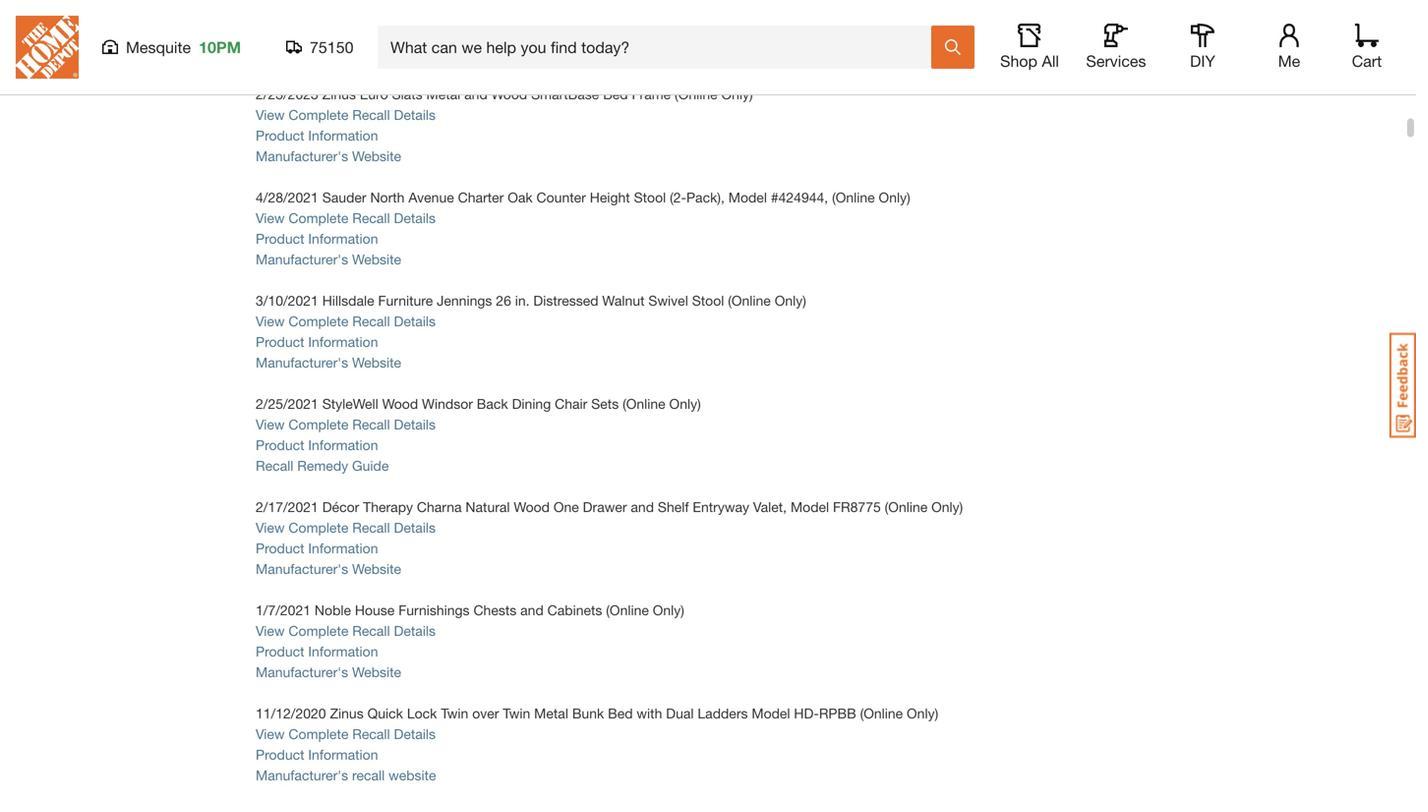 Task type: vqa. For each thing, say whether or not it's contained in the screenshot.
Natural
yes



Task type: locate. For each thing, give the bounding box(es) containing it.
6 product from the top
[[256, 541, 304, 557]]

north
[[370, 189, 405, 206]]

wood inside "2/23/2023 zinus euro slats metal and wood smartbase bed frame (online only) view complete recall details product information manufacturer's website"
[[491, 86, 527, 102]]

3 details from the top
[[394, 313, 436, 330]]

manufacturer's up 1/7/2021
[[256, 561, 348, 577]]

information up remedy on the bottom of page
[[308, 437, 378, 454]]

1 vertical spatial model
[[791, 499, 829, 515]]

and inside 1/7/2021 noble house furnishings chests and cabinets (online only) view complete recall details product information manufacturer's website
[[520, 603, 544, 619]]

complete down 11/12/2020
[[289, 726, 349, 743]]

model
[[729, 189, 767, 206], [791, 499, 829, 515], [752, 706, 790, 722]]

recall down hillsdale
[[352, 313, 390, 330]]

view down the 2/23/2023
[[256, 107, 285, 123]]

product down the 2/23/2023
[[256, 127, 304, 144]]

website up 'stylewell'
[[352, 355, 401, 371]]

twin left over
[[441, 706, 468, 722]]

only)
[[721, 86, 753, 102], [879, 189, 910, 206], [775, 293, 806, 309], [669, 396, 701, 412], [932, 499, 963, 515], [653, 603, 684, 619], [907, 706, 938, 722]]

1 vertical spatial bed
[[608, 706, 633, 722]]

frame
[[632, 86, 671, 102]]

wood inside 2/17/2021 décor therapy charna natural wood one drawer and shelf entryway valet, model fr8775 (online only) view complete recall details product information manufacturer's website
[[514, 499, 550, 515]]

product information link down the 2/23/2023
[[256, 127, 378, 144]]

manufacturer's website link up sauder
[[256, 148, 401, 164]]

2 website from the top
[[352, 148, 401, 164]]

view complete recall details link down euro
[[256, 107, 436, 123]]

feedback link image
[[1390, 332, 1416, 439]]

product inside 1/7/2021 noble house furnishings chests and cabinets (online only) view complete recall details product information manufacturer's website
[[256, 644, 304, 660]]

stool right swivel
[[692, 293, 724, 309]]

7 product from the top
[[256, 644, 304, 660]]

view inside 3/10/2021 hillsdale furniture jennings 26 in. distressed walnut swivel stool (online only) view complete recall details product information manufacturer's website
[[256, 313, 285, 330]]

complete inside 4/28/2021 sauder north avenue charter oak counter height stool (2-pack), model #424944, (online only) view complete recall details product information manufacturer's website
[[289, 210, 349, 226]]

0 horizontal spatial metal
[[426, 86, 461, 102]]

view down the 2/25/2021 on the left of page
[[256, 417, 285, 433]]

(online right swivel
[[728, 293, 771, 309]]

6 complete from the top
[[289, 623, 349, 639]]

only) inside 1/7/2021 noble house furnishings chests and cabinets (online only) view complete recall details product information manufacturer's website
[[653, 603, 684, 619]]

décor
[[322, 499, 359, 515]]

website
[[352, 45, 401, 61], [352, 148, 401, 164], [352, 251, 401, 268], [352, 355, 401, 371], [352, 561, 401, 577], [352, 664, 401, 681]]

noble
[[315, 603, 351, 619]]

3 information from the top
[[308, 231, 378, 247]]

view complete recall details link down noble at the left bottom of the page
[[256, 623, 436, 639]]

complete down sauder
[[289, 210, 349, 226]]

3 website from the top
[[352, 251, 401, 268]]

0 vertical spatial and
[[464, 86, 488, 102]]

8 product information link from the top
[[256, 747, 378, 763]]

3 manufacturer's website link from the top
[[256, 251, 401, 268]]

website up hillsdale
[[352, 251, 401, 268]]

zinus for 11/12/2020
[[330, 706, 364, 722]]

product left 75150
[[256, 24, 304, 40]]

information up manufacturer's recall website 'link'
[[308, 747, 378, 763]]

information up euro
[[308, 24, 378, 40]]

4 manufacturer's website link from the top
[[256, 355, 401, 371]]

2 vertical spatial model
[[752, 706, 790, 722]]

wood inside the 2/25/2021 stylewell wood windsor back dining chair sets (online only) view complete recall details product information recall remedy guide
[[382, 396, 418, 412]]

4 website from the top
[[352, 355, 401, 371]]

product down 11/12/2020
[[256, 747, 304, 763]]

complete inside 2/17/2021 décor therapy charna natural wood one drawer and shelf entryway valet, model fr8775 (online only) view complete recall details product information manufacturer's website
[[289, 520, 349, 536]]

2 vertical spatial wood
[[514, 499, 550, 515]]

0 vertical spatial stool
[[634, 189, 666, 206]]

6 website from the top
[[352, 664, 401, 681]]

model right pack),
[[729, 189, 767, 206]]

0 horizontal spatial twin
[[441, 706, 468, 722]]

6 product information link from the top
[[256, 541, 378, 557]]

view down 2/17/2021
[[256, 520, 285, 536]]

complete down the 2/25/2021 on the left of page
[[289, 417, 349, 433]]

1 complete from the top
[[289, 107, 349, 123]]

2 details from the top
[[394, 210, 436, 226]]

wood
[[491, 86, 527, 102], [382, 396, 418, 412], [514, 499, 550, 515]]

details down lock on the bottom of page
[[394, 726, 436, 743]]

recall
[[352, 107, 390, 123], [352, 210, 390, 226], [352, 313, 390, 330], [352, 417, 390, 433], [256, 458, 293, 474], [352, 520, 390, 536], [352, 623, 390, 639], [352, 726, 390, 743]]

manufacturer's website link up the 2/23/2023
[[256, 45, 401, 61]]

2 vertical spatial and
[[520, 603, 544, 619]]

back
[[477, 396, 508, 412]]

oak
[[508, 189, 533, 206]]

7 information from the top
[[308, 644, 378, 660]]

5 information from the top
[[308, 437, 378, 454]]

manufacturer's website link up hillsdale
[[256, 251, 401, 268]]

counter
[[537, 189, 586, 206]]

3 view complete recall details link from the top
[[256, 313, 436, 330]]

view down 3/10/2021 at the left top
[[256, 313, 285, 330]]

2 product from the top
[[256, 127, 304, 144]]

product down 2/17/2021
[[256, 541, 304, 557]]

shop all
[[1000, 52, 1059, 70]]

manufacturer's up 11/12/2020
[[256, 664, 348, 681]]

website inside 4/28/2021 sauder north avenue charter oak counter height stool (2-pack), model #424944, (online only) view complete recall details product information manufacturer's website
[[352, 251, 401, 268]]

details down the furnishings
[[394, 623, 436, 639]]

complete
[[289, 107, 349, 123], [289, 210, 349, 226], [289, 313, 349, 330], [289, 417, 349, 433], [289, 520, 349, 536], [289, 623, 349, 639], [289, 726, 349, 743]]

(online
[[675, 86, 718, 102], [832, 189, 875, 206], [728, 293, 771, 309], [623, 396, 666, 412], [885, 499, 928, 515], [606, 603, 649, 619], [860, 706, 903, 722]]

me button
[[1258, 24, 1321, 71]]

valet,
[[753, 499, 787, 515]]

5 complete from the top
[[289, 520, 349, 536]]

1 website from the top
[[352, 45, 401, 61]]

information inside 11/12/2020 zinus quick lock twin over twin metal bunk bed with dual ladders model hd-rpbb (online only) view complete recall details product information manufacturer's recall website
[[308, 747, 378, 763]]

4/28/2021 sauder north avenue charter oak counter height stool (2-pack), model #424944, (online only) view complete recall details product information manufacturer's website
[[256, 189, 910, 268]]

sets
[[591, 396, 619, 412]]

twin right over
[[503, 706, 530, 722]]

dining
[[512, 396, 551, 412]]

(online right the frame
[[675, 86, 718, 102]]

complete down the 2/23/2023
[[289, 107, 349, 123]]

services
[[1086, 52, 1146, 70]]

stool
[[634, 189, 666, 206], [692, 293, 724, 309]]

3 view from the top
[[256, 313, 285, 330]]

product information link down sauder
[[256, 231, 378, 247]]

3 product information link from the top
[[256, 231, 378, 247]]

manufacturer's down 11/12/2020
[[256, 768, 348, 784]]

product information link down noble at the left bottom of the page
[[256, 644, 378, 660]]

11/12/2020 zinus quick lock twin over twin metal bunk bed with dual ladders model hd-rpbb (online only) view complete recall details product information manufacturer's recall website
[[256, 706, 938, 784]]

4 details from the top
[[394, 417, 436, 433]]

3 product from the top
[[256, 231, 304, 247]]

0 vertical spatial zinus
[[322, 86, 356, 102]]

details inside 1/7/2021 noble house furnishings chests and cabinets (online only) view complete recall details product information manufacturer's website
[[394, 623, 436, 639]]

information inside the 2/25/2021 stylewell wood windsor back dining chair sets (online only) view complete recall details product information recall remedy guide
[[308, 437, 378, 454]]

height
[[590, 189, 630, 206]]

(online right #424944,
[[832, 189, 875, 206]]

2 complete from the top
[[289, 210, 349, 226]]

manufacturer's up the 2/25/2021 on the left of page
[[256, 355, 348, 371]]

7 manufacturer's from the top
[[256, 768, 348, 784]]

and left shelf
[[631, 499, 654, 515]]

complete inside 3/10/2021 hillsdale furniture jennings 26 in. distressed walnut swivel stool (online only) view complete recall details product information manufacturer's website
[[289, 313, 349, 330]]

6 view from the top
[[256, 623, 285, 639]]

recall inside 1/7/2021 noble house furnishings chests and cabinets (online only) view complete recall details product information manufacturer's website
[[352, 623, 390, 639]]

view down 1/7/2021
[[256, 623, 285, 639]]

recall down euro
[[352, 107, 390, 123]]

5 view complete recall details link from the top
[[256, 520, 436, 536]]

2 view complete recall details link from the top
[[256, 210, 436, 226]]

zinus left euro
[[322, 86, 356, 102]]

view down 4/28/2021
[[256, 210, 285, 226]]

cart
[[1352, 52, 1382, 70]]

jennings
[[437, 293, 492, 309]]

model left hd-
[[752, 706, 790, 722]]

walnut
[[602, 293, 645, 309]]

website inside 1/7/2021 noble house furnishings chests and cabinets (online only) view complete recall details product information manufacturer's website
[[352, 664, 401, 681]]

view down 11/12/2020
[[256, 726, 285, 743]]

1 manufacturer's from the top
[[256, 45, 348, 61]]

zinus left quick
[[330, 706, 364, 722]]

and right slats
[[464, 86, 488, 102]]

#424944,
[[771, 189, 828, 206]]

product down the 2/25/2021 on the left of page
[[256, 437, 304, 454]]

manufacturer's up 4/28/2021
[[256, 148, 348, 164]]

bed left the frame
[[603, 86, 628, 102]]

8 product from the top
[[256, 747, 304, 763]]

information down hillsdale
[[308, 334, 378, 350]]

(2-
[[670, 189, 686, 206]]

complete down décor
[[289, 520, 349, 536]]

1 horizontal spatial and
[[520, 603, 544, 619]]

26
[[496, 293, 511, 309]]

4 information from the top
[[308, 334, 378, 350]]

5 manufacturer's from the top
[[256, 561, 348, 577]]

1/7/2021 noble house furnishings chests and cabinets (online only) view complete recall details product information manufacturer's website
[[256, 603, 684, 681]]

information down euro
[[308, 127, 378, 144]]

complete inside 1/7/2021 noble house furnishings chests and cabinets (online only) view complete recall details product information manufacturer's website
[[289, 623, 349, 639]]

1 vertical spatial and
[[631, 499, 654, 515]]

manufacturer's inside 1/7/2021 noble house furnishings chests and cabinets (online only) view complete recall details product information manufacturer's website
[[256, 664, 348, 681]]

manufacturer's up 3/10/2021 at the left top
[[256, 251, 348, 268]]

model right valet,
[[791, 499, 829, 515]]

6 details from the top
[[394, 623, 436, 639]]

only) inside the 2/25/2021 stylewell wood windsor back dining chair sets (online only) view complete recall details product information recall remedy guide
[[669, 396, 701, 412]]

manufacturer's website link up 'stylewell'
[[256, 355, 401, 371]]

7 view from the top
[[256, 726, 285, 743]]

and
[[464, 86, 488, 102], [631, 499, 654, 515], [520, 603, 544, 619]]

(online right fr8775
[[885, 499, 928, 515]]

product information link up manufacturer's recall website 'link'
[[256, 747, 378, 763]]

4 view complete recall details link from the top
[[256, 417, 436, 433]]

information inside 2/17/2021 décor therapy charna natural wood one drawer and shelf entryway valet, model fr8775 (online only) view complete recall details product information manufacturer's website
[[308, 541, 378, 557]]

distressed
[[533, 293, 599, 309]]

1 vertical spatial stool
[[692, 293, 724, 309]]

natural
[[466, 499, 510, 515]]

only) inside 3/10/2021 hillsdale furniture jennings 26 in. distressed walnut swivel stool (online only) view complete recall details product information manufacturer's website
[[775, 293, 806, 309]]

1 view from the top
[[256, 107, 285, 123]]

6 information from the top
[[308, 541, 378, 557]]

smartbase
[[531, 86, 599, 102]]

5 product from the top
[[256, 437, 304, 454]]

zinus inside "2/23/2023 zinus euro slats metal and wood smartbase bed frame (online only) view complete recall details product information manufacturer's website"
[[322, 86, 356, 102]]

1 vertical spatial zinus
[[330, 706, 364, 722]]

stool left (2-
[[634, 189, 666, 206]]

avenue
[[409, 189, 454, 206]]

wood left one
[[514, 499, 550, 515]]

(online right rpbb
[[860, 706, 903, 722]]

1 horizontal spatial metal
[[534, 706, 568, 722]]

chests
[[474, 603, 517, 619]]

view complete recall details link up manufacturer's recall website 'link'
[[256, 726, 436, 743]]

guide
[[352, 458, 389, 474]]

zinus inside 11/12/2020 zinus quick lock twin over twin metal bunk bed with dual ladders model hd-rpbb (online only) view complete recall details product information manufacturer's recall website
[[330, 706, 364, 722]]

remedy
[[297, 458, 348, 474]]

only) inside 11/12/2020 zinus quick lock twin over twin metal bunk bed with dual ladders model hd-rpbb (online only) view complete recall details product information manufacturer's recall website
[[907, 706, 938, 722]]

2/23/2023
[[256, 86, 318, 102]]

(online inside the 2/25/2021 stylewell wood windsor back dining chair sets (online only) view complete recall details product information recall remedy guide
[[623, 396, 666, 412]]

manufacturer's website link up 11/12/2020
[[256, 664, 401, 681]]

6 manufacturer's from the top
[[256, 664, 348, 681]]

view complete recall details link down 'stylewell'
[[256, 417, 436, 433]]

website up quick
[[352, 664, 401, 681]]

product down 3/10/2021 at the left top
[[256, 334, 304, 350]]

product
[[256, 24, 304, 40], [256, 127, 304, 144], [256, 231, 304, 247], [256, 334, 304, 350], [256, 437, 304, 454], [256, 541, 304, 557], [256, 644, 304, 660], [256, 747, 304, 763]]

metal left bunk
[[534, 706, 568, 722]]

product inside 4/28/2021 sauder north avenue charter oak counter height stool (2-pack), model #424944, (online only) view complete recall details product information manufacturer's website
[[256, 231, 304, 247]]

recall down north
[[352, 210, 390, 226]]

7 complete from the top
[[289, 726, 349, 743]]

bed inside 11/12/2020 zinus quick lock twin over twin metal bunk bed with dual ladders model hd-rpbb (online only) view complete recall details product information manufacturer's recall website
[[608, 706, 633, 722]]

1 horizontal spatial twin
[[503, 706, 530, 722]]

4 product from the top
[[256, 334, 304, 350]]

product information link down 3/10/2021 at the left top
[[256, 334, 378, 350]]

rpbb
[[819, 706, 856, 722]]

What can we help you find today? search field
[[390, 27, 930, 68]]

information down sauder
[[308, 231, 378, 247]]

1 view complete recall details link from the top
[[256, 107, 436, 123]]

1 vertical spatial metal
[[534, 706, 568, 722]]

2 manufacturer's from the top
[[256, 148, 348, 164]]

view complete recall details link down décor
[[256, 520, 436, 536]]

and inside "2/23/2023 zinus euro slats metal and wood smartbase bed frame (online only) view complete recall details product information manufacturer's website"
[[464, 86, 488, 102]]

5 website from the top
[[352, 561, 401, 577]]

1 vertical spatial wood
[[382, 396, 418, 412]]

recall down therapy
[[352, 520, 390, 536]]

website up north
[[352, 148, 401, 164]]

7 details from the top
[[394, 726, 436, 743]]

3 complete from the top
[[289, 313, 349, 330]]

information inside 4/28/2021 sauder north avenue charter oak counter height stool (2-pack), model #424944, (online only) view complete recall details product information manufacturer's website
[[308, 231, 378, 247]]

recall down quick
[[352, 726, 390, 743]]

information inside "2/23/2023 zinus euro slats metal and wood smartbase bed frame (online only) view complete recall details product information manufacturer's website"
[[308, 127, 378, 144]]

manufacturer's website link up noble at the left bottom of the page
[[256, 561, 401, 577]]

complete down noble at the left bottom of the page
[[289, 623, 349, 639]]

recall down house
[[352, 623, 390, 639]]

website up euro
[[352, 45, 401, 61]]

details
[[394, 107, 436, 123], [394, 210, 436, 226], [394, 313, 436, 330], [394, 417, 436, 433], [394, 520, 436, 536], [394, 623, 436, 639], [394, 726, 436, 743]]

0 vertical spatial bed
[[603, 86, 628, 102]]

twin
[[441, 706, 468, 722], [503, 706, 530, 722]]

product information link up recall remedy guide link
[[256, 437, 378, 454]]

manufacturer's up the 2/23/2023
[[256, 45, 348, 61]]

1 product from the top
[[256, 24, 304, 40]]

view complete recall details link
[[256, 107, 436, 123], [256, 210, 436, 226], [256, 313, 436, 330], [256, 417, 436, 433], [256, 520, 436, 536], [256, 623, 436, 639], [256, 726, 436, 743]]

furniture
[[378, 293, 433, 309]]

details inside 11/12/2020 zinus quick lock twin over twin metal bunk bed with dual ladders model hd-rpbb (online only) view complete recall details product information manufacturer's recall website
[[394, 726, 436, 743]]

diy button
[[1171, 24, 1234, 71]]

details down slats
[[394, 107, 436, 123]]

therapy
[[363, 499, 413, 515]]

4 complete from the top
[[289, 417, 349, 433]]

fr8775
[[833, 499, 881, 515]]

2 information from the top
[[308, 127, 378, 144]]

details down windsor
[[394, 417, 436, 433]]

details inside 4/28/2021 sauder north avenue charter oak counter height stool (2-pack), model #424944, (online only) view complete recall details product information manufacturer's website
[[394, 210, 436, 226]]

details inside 2/17/2021 décor therapy charna natural wood one drawer and shelf entryway valet, model fr8775 (online only) view complete recall details product information manufacturer's website
[[394, 520, 436, 536]]

1 details from the top
[[394, 107, 436, 123]]

view complete recall details link down hillsdale
[[256, 313, 436, 330]]

6 manufacturer's website link from the top
[[256, 664, 401, 681]]

5 details from the top
[[394, 520, 436, 536]]

0 vertical spatial model
[[729, 189, 767, 206]]

information down noble at the left bottom of the page
[[308, 644, 378, 660]]

0 horizontal spatial and
[[464, 86, 488, 102]]

me
[[1278, 52, 1300, 70]]

(online inside 11/12/2020 zinus quick lock twin over twin metal bunk bed with dual ladders model hd-rpbb (online only) view complete recall details product information manufacturer's recall website
[[860, 706, 903, 722]]

view complete recall details link down sauder
[[256, 210, 436, 226]]

4 manufacturer's from the top
[[256, 355, 348, 371]]

and right chests on the left bottom of the page
[[520, 603, 544, 619]]

stool inside 4/28/2021 sauder north avenue charter oak counter height stool (2-pack), model #424944, (online only) view complete recall details product information manufacturer's website
[[634, 189, 666, 206]]

0 vertical spatial metal
[[426, 86, 461, 102]]

5 view from the top
[[256, 520, 285, 536]]

product down 1/7/2021
[[256, 644, 304, 660]]

model inside 4/28/2021 sauder north avenue charter oak counter height stool (2-pack), model #424944, (online only) view complete recall details product information manufacturer's website
[[729, 189, 767, 206]]

2 view from the top
[[256, 210, 285, 226]]

bed left with
[[608, 706, 633, 722]]

information down décor
[[308, 541, 378, 557]]

model inside 2/17/2021 décor therapy charna natural wood one drawer and shelf entryway valet, model fr8775 (online only) view complete recall details product information manufacturer's website
[[791, 499, 829, 515]]

4 view from the top
[[256, 417, 285, 433]]

0 vertical spatial wood
[[491, 86, 527, 102]]

8 information from the top
[[308, 747, 378, 763]]

details down charna
[[394, 520, 436, 536]]

recall inside 3/10/2021 hillsdale furniture jennings 26 in. distressed walnut swivel stool (online only) view complete recall details product information manufacturer's website
[[352, 313, 390, 330]]

7 view complete recall details link from the top
[[256, 726, 436, 743]]

services button
[[1085, 24, 1148, 71]]

product inside "2/23/2023 zinus euro slats metal and wood smartbase bed frame (online only) view complete recall details product information manufacturer's website"
[[256, 127, 304, 144]]

3 manufacturer's from the top
[[256, 251, 348, 268]]

product inside 3/10/2021 hillsdale furniture jennings 26 in. distressed walnut swivel stool (online only) view complete recall details product information manufacturer's website
[[256, 334, 304, 350]]

10pm
[[199, 38, 241, 57]]

details down avenue
[[394, 210, 436, 226]]

manufacturer's inside 3/10/2021 hillsdale furniture jennings 26 in. distressed walnut swivel stool (online only) view complete recall details product information manufacturer's website
[[256, 355, 348, 371]]

with
[[637, 706, 662, 722]]

5 manufacturer's website link from the top
[[256, 561, 401, 577]]

entryway
[[693, 499, 749, 515]]

1 horizontal spatial stool
[[692, 293, 724, 309]]

1 information from the top
[[308, 24, 378, 40]]

cart link
[[1345, 24, 1389, 71]]

information
[[308, 24, 378, 40], [308, 127, 378, 144], [308, 231, 378, 247], [308, 334, 378, 350], [308, 437, 378, 454], [308, 541, 378, 557], [308, 644, 378, 660], [308, 747, 378, 763]]

(online inside 3/10/2021 hillsdale furniture jennings 26 in. distressed walnut swivel stool (online only) view complete recall details product information manufacturer's website
[[728, 293, 771, 309]]

complete down hillsdale
[[289, 313, 349, 330]]

website up house
[[352, 561, 401, 577]]

wood left windsor
[[382, 396, 418, 412]]

metal
[[426, 86, 461, 102], [534, 706, 568, 722]]

4 product information link from the top
[[256, 334, 378, 350]]

product down 4/28/2021
[[256, 231, 304, 247]]

manufacturer's website link
[[256, 45, 401, 61], [256, 148, 401, 164], [256, 251, 401, 268], [256, 355, 401, 371], [256, 561, 401, 577], [256, 664, 401, 681]]

0 horizontal spatial stool
[[634, 189, 666, 206]]

all
[[1042, 52, 1059, 70]]

only) inside "2/23/2023 zinus euro slats metal and wood smartbase bed frame (online only) view complete recall details product information manufacturer's website"
[[721, 86, 753, 102]]

(online right sets
[[623, 396, 666, 412]]

metal right slats
[[426, 86, 461, 102]]

manufacturer's
[[256, 45, 348, 61], [256, 148, 348, 164], [256, 251, 348, 268], [256, 355, 348, 371], [256, 561, 348, 577], [256, 664, 348, 681], [256, 768, 348, 784]]

information inside 1/7/2021 noble house furnishings chests and cabinets (online only) view complete recall details product information manufacturer's website
[[308, 644, 378, 660]]

complete inside 11/12/2020 zinus quick lock twin over twin metal bunk bed with dual ladders model hd-rpbb (online only) view complete recall details product information manufacturer's recall website
[[289, 726, 349, 743]]

2 horizontal spatial and
[[631, 499, 654, 515]]

(online right cabinets
[[606, 603, 649, 619]]



Task type: describe. For each thing, give the bounding box(es) containing it.
1/7/2021
[[256, 603, 311, 619]]

mesquite
[[126, 38, 191, 57]]

4/28/2021
[[256, 189, 318, 206]]

website inside "2/23/2023 zinus euro slats metal and wood smartbase bed frame (online only) view complete recall details product information manufacturer's website"
[[352, 148, 401, 164]]

2 manufacturer's website link from the top
[[256, 148, 401, 164]]

6 view complete recall details link from the top
[[256, 623, 436, 639]]

details inside the 2/25/2021 stylewell wood windsor back dining chair sets (online only) view complete recall details product information recall remedy guide
[[394, 417, 436, 433]]

view inside 11/12/2020 zinus quick lock twin over twin metal bunk bed with dual ladders model hd-rpbb (online only) view complete recall details product information manufacturer's recall website
[[256, 726, 285, 743]]

recall
[[352, 768, 385, 784]]

view inside "2/23/2023 zinus euro slats metal and wood smartbase bed frame (online only) view complete recall details product information manufacturer's website"
[[256, 107, 285, 123]]

only) inside 4/28/2021 sauder north avenue charter oak counter height stool (2-pack), model #424944, (online only) view complete recall details product information manufacturer's website
[[879, 189, 910, 206]]

lock
[[407, 706, 437, 722]]

house
[[355, 603, 395, 619]]

metal inside 11/12/2020 zinus quick lock twin over twin metal bunk bed with dual ladders model hd-rpbb (online only) view complete recall details product information manufacturer's recall website
[[534, 706, 568, 722]]

3/10/2021
[[256, 293, 318, 309]]

product inside 2/17/2021 décor therapy charna natural wood one drawer and shelf entryway valet, model fr8775 (online only) view complete recall details product information manufacturer's website
[[256, 541, 304, 557]]

2 product information link from the top
[[256, 127, 378, 144]]

manufacturer's inside "2/23/2023 zinus euro slats metal and wood smartbase bed frame (online only) view complete recall details product information manufacturer's website"
[[256, 148, 348, 164]]

75150
[[310, 38, 354, 57]]

complete inside "2/23/2023 zinus euro slats metal and wood smartbase bed frame (online only) view complete recall details product information manufacturer's website"
[[289, 107, 349, 123]]

website inside 2/17/2021 décor therapy charna natural wood one drawer and shelf entryway valet, model fr8775 (online only) view complete recall details product information manufacturer's website
[[352, 561, 401, 577]]

recall inside 2/17/2021 décor therapy charna natural wood one drawer and shelf entryway valet, model fr8775 (online only) view complete recall details product information manufacturer's website
[[352, 520, 390, 536]]

one
[[554, 499, 579, 515]]

swivel
[[649, 293, 688, 309]]

manufacturer's inside 4/28/2021 sauder north avenue charter oak counter height stool (2-pack), model #424944, (online only) view complete recall details product information manufacturer's website
[[256, 251, 348, 268]]

drawer
[[583, 499, 627, 515]]

2/25/2021 stylewell wood windsor back dining chair sets (online only) view complete recall details product information recall remedy guide
[[256, 396, 701, 474]]

complete inside the 2/25/2021 stylewell wood windsor back dining chair sets (online only) view complete recall details product information recall remedy guide
[[289, 417, 349, 433]]

shelf
[[658, 499, 689, 515]]

5 product information link from the top
[[256, 437, 378, 454]]

quick
[[367, 706, 403, 722]]

product inside product information manufacturer's website
[[256, 24, 304, 40]]

view inside the 2/25/2021 stylewell wood windsor back dining chair sets (online only) view complete recall details product information recall remedy guide
[[256, 417, 285, 433]]

product information manufacturer's website
[[256, 24, 401, 61]]

1 twin from the left
[[441, 706, 468, 722]]

only) inside 2/17/2021 décor therapy charna natural wood one drawer and shelf entryway valet, model fr8775 (online only) view complete recall details product information manufacturer's website
[[932, 499, 963, 515]]

(online inside 4/28/2021 sauder north avenue charter oak counter height stool (2-pack), model #424944, (online only) view complete recall details product information manufacturer's website
[[832, 189, 875, 206]]

information inside product information manufacturer's website
[[308, 24, 378, 40]]

1 product information link from the top
[[256, 24, 378, 40]]

3/10/2021 hillsdale furniture jennings 26 in. distressed walnut swivel stool (online only) view complete recall details product information manufacturer's website
[[256, 293, 806, 371]]

euro
[[360, 86, 388, 102]]

hd-
[[794, 706, 819, 722]]

2/17/2021 décor therapy charna natural wood one drawer and shelf entryway valet, model fr8775 (online only) view complete recall details product information manufacturer's website
[[256, 499, 963, 577]]

shop
[[1000, 52, 1038, 70]]

website
[[389, 768, 436, 784]]

over
[[472, 706, 499, 722]]

metal inside "2/23/2023 zinus euro slats metal and wood smartbase bed frame (online only) view complete recall details product information manufacturer's website"
[[426, 86, 461, 102]]

in.
[[515, 293, 530, 309]]

(online inside 1/7/2021 noble house furnishings chests and cabinets (online only) view complete recall details product information manufacturer's website
[[606, 603, 649, 619]]

chair
[[555, 396, 587, 412]]

view inside 1/7/2021 noble house furnishings chests and cabinets (online only) view complete recall details product information manufacturer's website
[[256, 623, 285, 639]]

website inside product information manufacturer's website
[[352, 45, 401, 61]]

zinus for 2/23/2023
[[322, 86, 356, 102]]

mesquite 10pm
[[126, 38, 241, 57]]

manufacturer's inside 11/12/2020 zinus quick lock twin over twin metal bunk bed with dual ladders model hd-rpbb (online only) view complete recall details product information manufacturer's recall website
[[256, 768, 348, 784]]

stool inside 3/10/2021 hillsdale furniture jennings 26 in. distressed walnut swivel stool (online only) view complete recall details product information manufacturer's website
[[692, 293, 724, 309]]

(online inside 2/17/2021 décor therapy charna natural wood one drawer and shelf entryway valet, model fr8775 (online only) view complete recall details product information manufacturer's website
[[885, 499, 928, 515]]

shop all button
[[998, 24, 1061, 71]]

manufacturer's inside 2/17/2021 décor therapy charna natural wood one drawer and shelf entryway valet, model fr8775 (online only) view complete recall details product information manufacturer's website
[[256, 561, 348, 577]]

windsor
[[422, 396, 473, 412]]

website inside 3/10/2021 hillsdale furniture jennings 26 in. distressed walnut swivel stool (online only) view complete recall details product information manufacturer's website
[[352, 355, 401, 371]]

model inside 11/12/2020 zinus quick lock twin over twin metal bunk bed with dual ladders model hd-rpbb (online only) view complete recall details product information manufacturer's recall website
[[752, 706, 790, 722]]

product inside 11/12/2020 zinus quick lock twin over twin metal bunk bed with dual ladders model hd-rpbb (online only) view complete recall details product information manufacturer's recall website
[[256, 747, 304, 763]]

details inside 3/10/2021 hillsdale furniture jennings 26 in. distressed walnut swivel stool (online only) view complete recall details product information manufacturer's website
[[394, 313, 436, 330]]

11/12/2020
[[256, 706, 326, 722]]

view inside 2/17/2021 décor therapy charna natural wood one drawer and shelf entryway valet, model fr8775 (online only) view complete recall details product information manufacturer's website
[[256, 520, 285, 536]]

and for wood
[[464, 86, 488, 102]]

stylewell
[[322, 396, 378, 412]]

view inside 4/28/2021 sauder north avenue charter oak counter height stool (2-pack), model #424944, (online only) view complete recall details product information manufacturer's website
[[256, 210, 285, 226]]

and inside 2/17/2021 décor therapy charna natural wood one drawer and shelf entryway valet, model fr8775 (online only) view complete recall details product information manufacturer's website
[[631, 499, 654, 515]]

recall inside 4/28/2021 sauder north avenue charter oak counter height stool (2-pack), model #424944, (online only) view complete recall details product information manufacturer's website
[[352, 210, 390, 226]]

2/25/2021
[[256, 396, 318, 412]]

bunk
[[572, 706, 604, 722]]

2/23/2023 zinus euro slats metal and wood smartbase bed frame (online only) view complete recall details product information manufacturer's website
[[256, 86, 753, 164]]

manufacturer's recall website link
[[256, 768, 436, 784]]

ladders
[[698, 706, 748, 722]]

2 twin from the left
[[503, 706, 530, 722]]

recall inside 11/12/2020 zinus quick lock twin over twin metal bunk bed with dual ladders model hd-rpbb (online only) view complete recall details product information manufacturer's recall website
[[352, 726, 390, 743]]

2/17/2021
[[256, 499, 318, 515]]

sauder
[[322, 189, 366, 206]]

diy
[[1190, 52, 1216, 70]]

recall inside "2/23/2023 zinus euro slats metal and wood smartbase bed frame (online only) view complete recall details product information manufacturer's website"
[[352, 107, 390, 123]]

recall remedy guide link
[[256, 458, 389, 474]]

the home depot logo image
[[16, 16, 79, 79]]

75150 button
[[286, 37, 354, 57]]

bed inside "2/23/2023 zinus euro slats metal and wood smartbase bed frame (online only) view complete recall details product information manufacturer's website"
[[603, 86, 628, 102]]

cabinets
[[547, 603, 602, 619]]

recall down 'stylewell'
[[352, 417, 390, 433]]

charter
[[458, 189, 504, 206]]

details inside "2/23/2023 zinus euro slats metal and wood smartbase bed frame (online only) view complete recall details product information manufacturer's website"
[[394, 107, 436, 123]]

hillsdale
[[322, 293, 374, 309]]

and for cabinets
[[520, 603, 544, 619]]

manufacturer's inside product information manufacturer's website
[[256, 45, 348, 61]]

pack),
[[686, 189, 725, 206]]

(online inside "2/23/2023 zinus euro slats metal and wood smartbase bed frame (online only) view complete recall details product information manufacturer's website"
[[675, 86, 718, 102]]

information inside 3/10/2021 hillsdale furniture jennings 26 in. distressed walnut swivel stool (online only) view complete recall details product information manufacturer's website
[[308, 334, 378, 350]]

charna
[[417, 499, 462, 515]]

7 product information link from the top
[[256, 644, 378, 660]]

furnishings
[[399, 603, 470, 619]]

1 manufacturer's website link from the top
[[256, 45, 401, 61]]

dual
[[666, 706, 694, 722]]

recall up 2/17/2021
[[256, 458, 293, 474]]

product inside the 2/25/2021 stylewell wood windsor back dining chair sets (online only) view complete recall details product information recall remedy guide
[[256, 437, 304, 454]]

slats
[[392, 86, 423, 102]]



